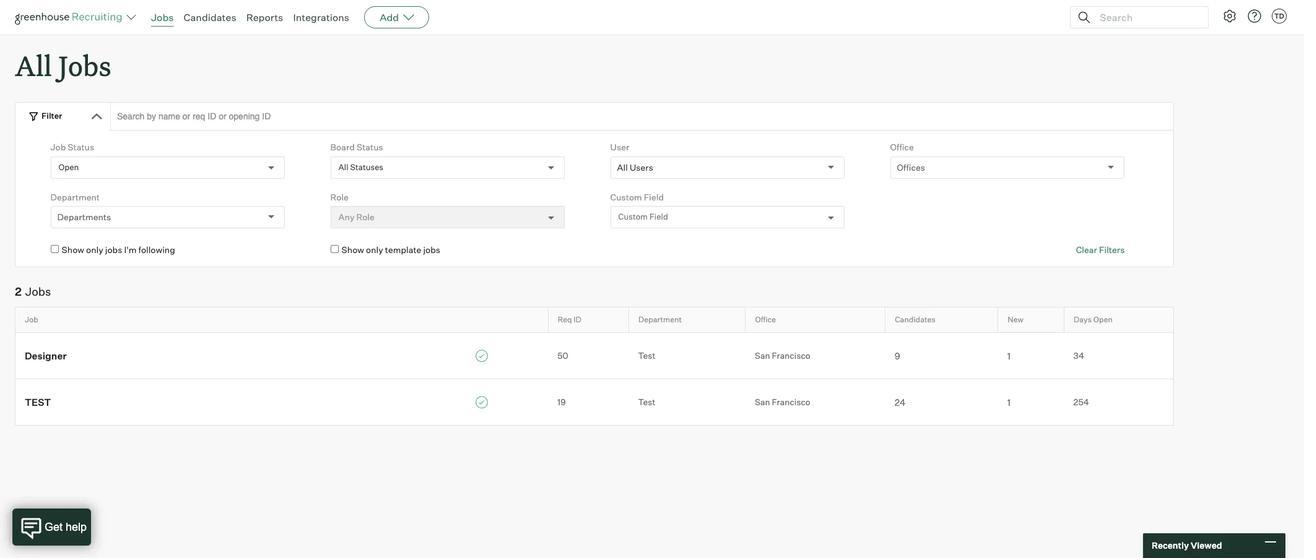 Task type: locate. For each thing, give the bounding box(es) containing it.
open down job status
[[59, 162, 79, 172]]

1 san francisco from the top
[[755, 350, 811, 361]]

candidates link
[[184, 11, 236, 24]]

2 test from the top
[[638, 397, 656, 407]]

1 vertical spatial 1
[[1008, 397, 1011, 409]]

1 horizontal spatial department
[[639, 315, 682, 325]]

custom down all users
[[610, 192, 642, 202]]

clear
[[1076, 245, 1097, 255]]

only
[[86, 245, 103, 255], [366, 245, 383, 255]]

1 jobs from the left
[[105, 245, 122, 255]]

reports link
[[246, 11, 283, 24]]

1 link left 254
[[998, 396, 1064, 409]]

0 vertical spatial san francisco
[[755, 350, 811, 361]]

1
[[1008, 350, 1011, 362], [1008, 397, 1011, 409]]

jobs for all jobs
[[58, 47, 111, 84]]

2 1 from the top
[[1008, 397, 1011, 409]]

field
[[644, 192, 664, 202], [650, 212, 668, 222]]

0 vertical spatial department
[[51, 192, 100, 202]]

1 vertical spatial san francisco
[[755, 397, 811, 407]]

1 vertical spatial open
[[1094, 315, 1113, 325]]

all for all users
[[617, 162, 628, 173]]

1 horizontal spatial status
[[357, 142, 383, 152]]

greenhouse recruiting image
[[15, 10, 126, 25]]

0 horizontal spatial candidates
[[184, 11, 236, 24]]

job
[[51, 142, 66, 152], [25, 315, 38, 325]]

1 show from the left
[[62, 245, 84, 255]]

recently
[[1152, 541, 1189, 551]]

1 link for 9
[[998, 349, 1064, 362]]

1 vertical spatial field
[[650, 212, 668, 222]]

all up the 'filter'
[[15, 47, 52, 84]]

0 horizontal spatial show
[[62, 245, 84, 255]]

only for jobs
[[86, 245, 103, 255]]

custom field down users
[[618, 212, 668, 222]]

jobs left candidates link
[[151, 11, 174, 24]]

candidates
[[184, 11, 236, 24], [895, 315, 936, 325]]

0 vertical spatial jobs
[[151, 11, 174, 24]]

0 horizontal spatial open
[[59, 162, 79, 172]]

0 horizontal spatial job
[[25, 315, 38, 325]]

all
[[15, 47, 52, 84], [617, 162, 628, 173], [339, 162, 348, 172]]

francisco
[[772, 350, 811, 361], [772, 397, 811, 407]]

viewed
[[1191, 541, 1222, 551]]

34
[[1074, 350, 1084, 361]]

1 link
[[998, 349, 1064, 362], [998, 396, 1064, 409]]

francisco for 24
[[772, 397, 811, 407]]

1 vertical spatial department
[[639, 315, 682, 325]]

department
[[51, 192, 100, 202], [639, 315, 682, 325]]

all left users
[[617, 162, 628, 173]]

jobs down greenhouse recruiting image
[[58, 47, 111, 84]]

show right show only jobs i'm following option
[[62, 245, 84, 255]]

9
[[895, 350, 900, 362]]

td button
[[1270, 6, 1289, 26]]

1 horizontal spatial jobs
[[423, 245, 440, 255]]

job status
[[51, 142, 94, 152]]

Show only jobs I'm following checkbox
[[51, 245, 59, 253]]

0 vertical spatial office
[[890, 142, 914, 152]]

reports
[[246, 11, 283, 24]]

1 vertical spatial candidates
[[895, 315, 936, 325]]

0 horizontal spatial jobs
[[25, 285, 51, 298]]

show for show only jobs i'm following
[[62, 245, 84, 255]]

1 horizontal spatial only
[[366, 245, 383, 255]]

job down the 'filter'
[[51, 142, 66, 152]]

1 vertical spatial 1 link
[[998, 396, 1064, 409]]

2 status from the left
[[357, 142, 383, 152]]

custom
[[610, 192, 642, 202], [618, 212, 648, 222]]

candidates up the 9
[[895, 315, 936, 325]]

1 vertical spatial test
[[638, 397, 656, 407]]

2 francisco from the top
[[772, 397, 811, 407]]

0 vertical spatial 1
[[1008, 350, 1011, 362]]

jobs
[[151, 11, 174, 24], [58, 47, 111, 84], [25, 285, 51, 298]]

integrations
[[293, 11, 349, 24]]

2 san from the top
[[755, 397, 770, 407]]

0 vertical spatial candidates
[[184, 11, 236, 24]]

show for show only template jobs
[[342, 245, 364, 255]]

days
[[1074, 315, 1092, 325]]

Show only template jobs checkbox
[[330, 245, 339, 253]]

job for job
[[25, 315, 38, 325]]

0 vertical spatial open
[[59, 162, 79, 172]]

job down "2 jobs"
[[25, 315, 38, 325]]

open
[[59, 162, 79, 172], [1094, 315, 1113, 325]]

1 horizontal spatial jobs
[[58, 47, 111, 84]]

1 horizontal spatial show
[[342, 245, 364, 255]]

24 link
[[885, 396, 998, 409]]

office
[[890, 142, 914, 152], [755, 315, 776, 325]]

jobs left i'm
[[105, 245, 122, 255]]

1 francisco from the top
[[772, 350, 811, 361]]

1 vertical spatial francisco
[[772, 397, 811, 407]]

1 link down "new"
[[998, 349, 1064, 362]]

0 horizontal spatial only
[[86, 245, 103, 255]]

status
[[68, 142, 94, 152], [357, 142, 383, 152]]

statuses
[[350, 162, 383, 172]]

1 vertical spatial office
[[755, 315, 776, 325]]

2 show from the left
[[342, 245, 364, 255]]

2 1 link from the top
[[998, 396, 1064, 409]]

1 vertical spatial custom
[[618, 212, 648, 222]]

custom field
[[610, 192, 664, 202], [618, 212, 668, 222]]

filter
[[41, 111, 62, 121]]

jobs
[[105, 245, 122, 255], [423, 245, 440, 255]]

integrations link
[[293, 11, 349, 24]]

td button
[[1272, 9, 1287, 24]]

1 vertical spatial san
[[755, 397, 770, 407]]

1 status from the left
[[68, 142, 94, 152]]

1 for 24
[[1008, 397, 1011, 409]]

2 jobs from the left
[[423, 245, 440, 255]]

1 test from the top
[[638, 350, 656, 361]]

1 for 9
[[1008, 350, 1011, 362]]

0 horizontal spatial all
[[15, 47, 52, 84]]

users
[[630, 162, 653, 173]]

only down "departments"
[[86, 245, 103, 255]]

2 san francisco from the top
[[755, 397, 811, 407]]

custom down the all users option at the top of page
[[618, 212, 648, 222]]

1 1 from the top
[[1008, 350, 1011, 362]]

2 jobs
[[15, 285, 51, 298]]

candidates right jobs link
[[184, 11, 236, 24]]

custom field down all users
[[610, 192, 664, 202]]

jobs right 2 at the bottom left
[[25, 285, 51, 298]]

1 vertical spatial jobs
[[58, 47, 111, 84]]

1 vertical spatial job
[[25, 315, 38, 325]]

1 san from the top
[[755, 350, 770, 361]]

open right days at the bottom right of the page
[[1094, 315, 1113, 325]]

san
[[755, 350, 770, 361], [755, 397, 770, 407]]

0 horizontal spatial department
[[51, 192, 100, 202]]

Search text field
[[1097, 8, 1197, 26]]

status for job status
[[68, 142, 94, 152]]

1 1 link from the top
[[998, 349, 1064, 362]]

0 vertical spatial job
[[51, 142, 66, 152]]

recently viewed
[[1152, 541, 1222, 551]]

add button
[[364, 6, 429, 28]]

2 horizontal spatial jobs
[[151, 11, 174, 24]]

0 horizontal spatial status
[[68, 142, 94, 152]]

test for 9
[[638, 350, 656, 361]]

all down board
[[339, 162, 348, 172]]

1 horizontal spatial job
[[51, 142, 66, 152]]

show right show only template jobs checkbox
[[342, 245, 364, 255]]

1 only from the left
[[86, 245, 103, 255]]

0 vertical spatial field
[[644, 192, 664, 202]]

only left template
[[366, 245, 383, 255]]

0 vertical spatial san
[[755, 350, 770, 361]]

following
[[138, 245, 175, 255]]

0 vertical spatial test
[[638, 350, 656, 361]]

1 horizontal spatial all
[[339, 162, 348, 172]]

jobs right template
[[423, 245, 440, 255]]

td
[[1275, 12, 1285, 20]]

2 vertical spatial jobs
[[25, 285, 51, 298]]

0 horizontal spatial jobs
[[105, 245, 122, 255]]

san francisco
[[755, 350, 811, 361], [755, 397, 811, 407]]

i'm
[[124, 245, 137, 255]]

test for 24
[[638, 397, 656, 407]]

only for template
[[366, 245, 383, 255]]

test
[[638, 350, 656, 361], [638, 397, 656, 407]]

user
[[610, 142, 630, 152]]

2 only from the left
[[366, 245, 383, 255]]

2 horizontal spatial all
[[617, 162, 628, 173]]

show
[[62, 245, 84, 255], [342, 245, 364, 255]]

0 vertical spatial francisco
[[772, 350, 811, 361]]

0 vertical spatial 1 link
[[998, 349, 1064, 362]]



Task type: describe. For each thing, give the bounding box(es) containing it.
1 vertical spatial custom field
[[618, 212, 668, 222]]

19
[[558, 397, 566, 408]]

all for all statuses
[[339, 162, 348, 172]]

9 link
[[885, 349, 998, 362]]

san for 24
[[755, 397, 770, 407]]

days open
[[1074, 315, 1113, 325]]

san for 9
[[755, 350, 770, 361]]

1 horizontal spatial office
[[890, 142, 914, 152]]

jobs link
[[151, 11, 174, 24]]

designer link
[[15, 349, 548, 363]]

1 horizontal spatial open
[[1094, 315, 1113, 325]]

id
[[574, 315, 581, 325]]

all jobs
[[15, 47, 111, 84]]

san francisco for 24
[[755, 397, 811, 407]]

departments
[[57, 212, 111, 222]]

test link
[[15, 396, 548, 409]]

Search by name or req ID or opening ID text field
[[110, 102, 1174, 131]]

1 horizontal spatial candidates
[[895, 315, 936, 325]]

clear filters link
[[1076, 244, 1125, 256]]

show only template jobs
[[342, 245, 440, 255]]

24
[[895, 397, 906, 409]]

status for board status
[[357, 142, 383, 152]]

configure image
[[1223, 9, 1237, 24]]

offices
[[897, 162, 925, 173]]

add
[[380, 11, 399, 24]]

req
[[558, 315, 572, 325]]

jobs for 2 jobs
[[25, 285, 51, 298]]

filters
[[1099, 245, 1125, 255]]

0 vertical spatial custom
[[610, 192, 642, 202]]

template
[[385, 245, 421, 255]]

test
[[25, 397, 51, 409]]

board status
[[330, 142, 383, 152]]

role
[[330, 192, 349, 202]]

clear filters
[[1076, 245, 1125, 255]]

0 vertical spatial custom field
[[610, 192, 664, 202]]

254
[[1074, 397, 1089, 407]]

all statuses
[[339, 162, 383, 172]]

all users
[[617, 162, 653, 173]]

req id
[[558, 315, 581, 325]]

all for all jobs
[[15, 47, 52, 84]]

san francisco for 9
[[755, 350, 811, 361]]

50
[[558, 351, 568, 361]]

job for job status
[[51, 142, 66, 152]]

2
[[15, 285, 22, 298]]

0 horizontal spatial office
[[755, 315, 776, 325]]

show only jobs i'm following
[[62, 245, 175, 255]]

all users option
[[617, 162, 653, 173]]

francisco for 9
[[772, 350, 811, 361]]

designer
[[25, 351, 67, 362]]

board
[[330, 142, 355, 152]]

new
[[1008, 315, 1024, 325]]

1 link for 24
[[998, 396, 1064, 409]]



Task type: vqa. For each thing, say whether or not it's contained in the screenshot.
the Research
no



